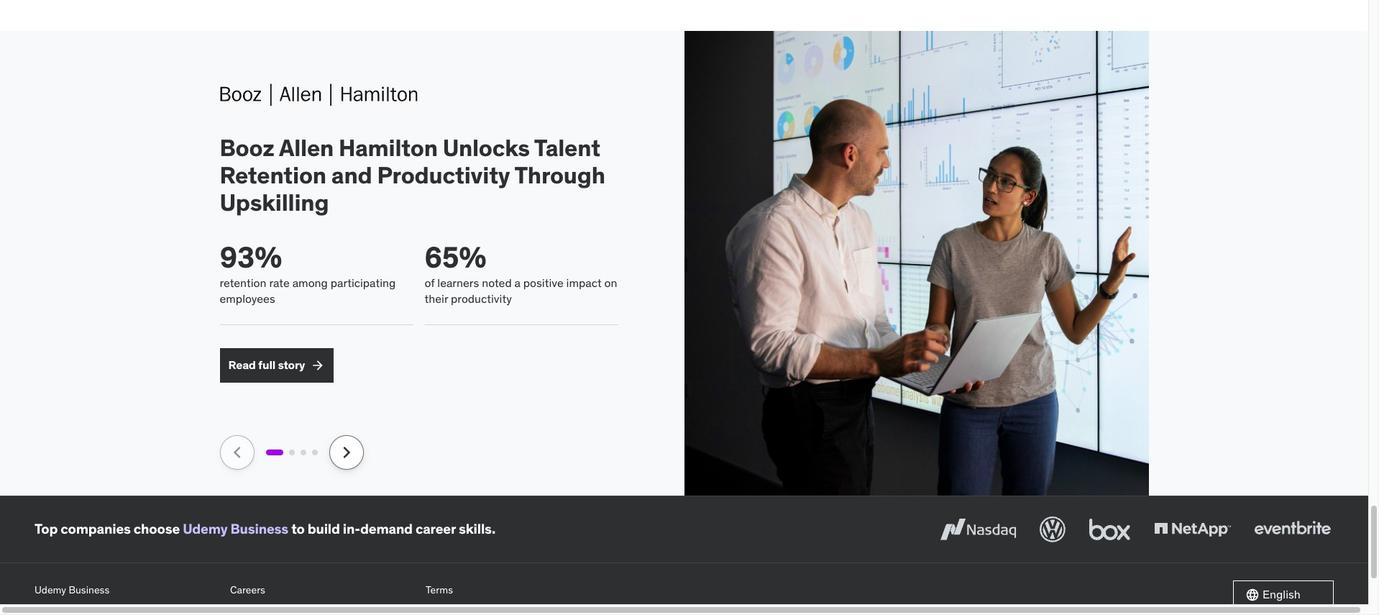 Task type: describe. For each thing, give the bounding box(es) containing it.
netapp image
[[1152, 513, 1235, 545]]

read full story link
[[220, 348, 334, 382]]

to
[[291, 520, 305, 538]]

read full story
[[228, 358, 305, 372]]

story
[[278, 358, 305, 372]]

1 vertical spatial business
[[69, 583, 110, 596]]

read
[[228, 358, 256, 372]]

learners
[[438, 275, 479, 290]]

a
[[515, 275, 521, 290]]

0 horizontal spatial udemy
[[35, 583, 66, 596]]

full
[[258, 358, 276, 372]]

english
[[1263, 587, 1301, 602]]

noted
[[482, 275, 512, 290]]

on
[[605, 275, 618, 290]]

choose
[[134, 520, 180, 538]]

box image
[[1086, 513, 1135, 545]]

unlocks
[[443, 133, 530, 162]]

retention
[[220, 275, 267, 290]]

impact
[[567, 275, 602, 290]]

terms link
[[426, 580, 610, 600]]

93%
[[220, 239, 282, 275]]

1 vertical spatial udemy business link
[[35, 580, 219, 600]]

productivity
[[377, 160, 510, 190]]

participating
[[331, 275, 396, 290]]

careers link
[[230, 580, 414, 600]]

of
[[425, 275, 435, 290]]

in-
[[343, 520, 360, 538]]

0 vertical spatial udemy
[[183, 520, 228, 538]]

companies
[[61, 520, 131, 538]]

build
[[308, 520, 340, 538]]

65% of learners noted a positive impact on their productivity
[[425, 239, 618, 306]]

rate
[[269, 275, 290, 290]]

career
[[416, 520, 456, 538]]

eventbrite image
[[1252, 513, 1335, 545]]

1 horizontal spatial business
[[231, 520, 289, 538]]

booz allen hamilton image
[[220, 77, 418, 111]]

hamilton
[[339, 133, 438, 162]]

booz
[[220, 133, 275, 162]]

93% retention rate among participating employees
[[220, 239, 396, 306]]



Task type: vqa. For each thing, say whether or not it's contained in the screenshot.
and
yes



Task type: locate. For each thing, give the bounding box(es) containing it.
business down companies
[[69, 583, 110, 596]]

udemy
[[183, 520, 228, 538], [35, 583, 66, 596]]

0 horizontal spatial business
[[69, 583, 110, 596]]

top companies choose udemy business to build in-demand career skills.
[[35, 520, 496, 538]]

positive
[[524, 275, 564, 290]]

terms
[[426, 583, 453, 596]]

volkswagen image
[[1037, 513, 1069, 545]]

business
[[231, 520, 289, 538], [69, 583, 110, 596]]

top
[[35, 520, 58, 538]]

udemy right "choose"
[[183, 520, 228, 538]]

retention
[[220, 160, 327, 190]]

previous image
[[226, 441, 249, 464]]

udemy business link down "choose"
[[35, 580, 219, 600]]

65%
[[425, 239, 487, 275]]

booz allen hamilton unlocks talent retention and productivity through upskilling
[[220, 133, 606, 218]]

next image
[[335, 441, 358, 464]]

udemy down top in the left of the page
[[35, 583, 66, 596]]

small image
[[1246, 587, 1260, 602]]

1 vertical spatial udemy
[[35, 583, 66, 596]]

0 vertical spatial udemy business link
[[183, 520, 289, 538]]

1 horizontal spatial udemy
[[183, 520, 228, 538]]

through
[[515, 160, 606, 190]]

nasdaq image
[[937, 513, 1020, 545]]

employees
[[220, 291, 275, 306]]

0 vertical spatial business
[[231, 520, 289, 538]]

productivity
[[451, 291, 512, 306]]

skills.
[[459, 520, 496, 538]]

talent
[[534, 133, 601, 162]]

udemy business link up careers
[[183, 520, 289, 538]]

english button
[[1234, 580, 1335, 609]]

upskilling
[[220, 188, 329, 218]]

udemy business
[[35, 583, 110, 596]]

and
[[332, 160, 372, 190]]

small image
[[311, 358, 325, 372]]

allen
[[279, 133, 334, 162]]

business left to
[[231, 520, 289, 538]]

their
[[425, 291, 448, 306]]

among
[[293, 275, 328, 290]]

demand
[[360, 520, 413, 538]]

careers
[[230, 583, 265, 596]]

udemy business link
[[183, 520, 289, 538], [35, 580, 219, 600]]



